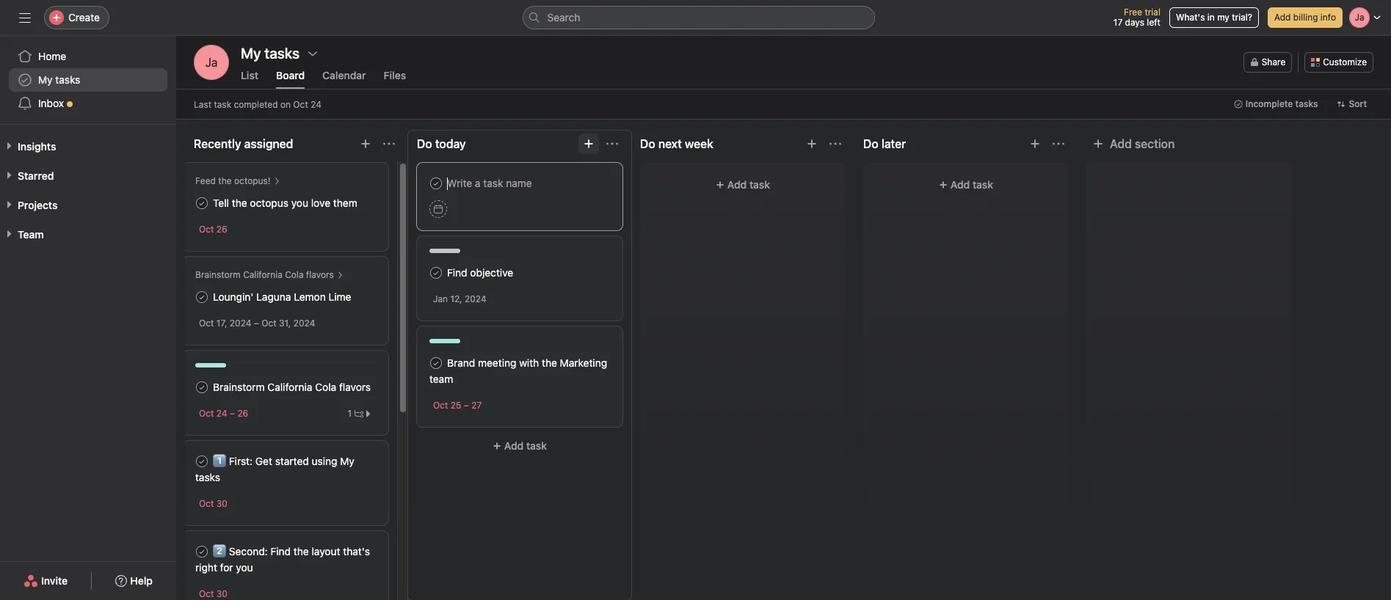 Task type: describe. For each thing, give the bounding box(es) containing it.
global element
[[0, 36, 176, 124]]

add task image for do later
[[1030, 138, 1041, 150]]

add billing info
[[1275, 12, 1337, 23]]

completed image down "do today"
[[427, 175, 445, 192]]

12,
[[451, 294, 462, 305]]

board
[[276, 69, 305, 82]]

invite
[[41, 575, 68, 588]]

help button
[[106, 568, 162, 595]]

search
[[548, 11, 581, 24]]

1 horizontal spatial 26
[[237, 408, 248, 419]]

add task for do next week
[[728, 178, 770, 191]]

get
[[255, 455, 272, 468]]

my inside 1️⃣ first: get started using my tasks
[[340, 455, 355, 468]]

list
[[241, 69, 259, 82]]

invite button
[[14, 568, 77, 595]]

the right feed
[[218, 176, 232, 187]]

add task button for do later
[[872, 172, 1060, 198]]

free
[[1124, 7, 1143, 18]]

create button
[[44, 6, 109, 29]]

inbox
[[38, 97, 64, 109]]

tell the octopus you love them
[[213, 197, 357, 209]]

oct 26 button
[[199, 224, 227, 235]]

brand meeting with the marketing team
[[430, 357, 607, 386]]

completed checkbox for brainstorm california cola flavors
[[193, 379, 211, 397]]

add for add task button associated with do later
[[951, 178, 970, 191]]

starred button
[[0, 169, 54, 184]]

projects
[[18, 199, 58, 212]]

oct 24 – 26
[[199, 408, 248, 419]]

oct left the 17,
[[199, 318, 214, 329]]

tasks inside 1️⃣ first: get started using my tasks
[[195, 471, 220, 484]]

task for add task button associated with do later
[[973, 178, 994, 191]]

using
[[312, 455, 337, 468]]

task for do next week add task button
[[750, 178, 770, 191]]

incomplete tasks
[[1246, 98, 1319, 109]]

completed image for lime
[[193, 289, 211, 306]]

incomplete tasks button
[[1228, 94, 1325, 115]]

calendar
[[323, 69, 366, 82]]

add task image for recently assigned
[[360, 138, 372, 150]]

days
[[1126, 17, 1145, 28]]

next week
[[659, 137, 714, 151]]

show options image
[[307, 48, 319, 59]]

more section actions image for do next week
[[830, 138, 842, 150]]

0 vertical spatial brainstorm california cola flavors
[[195, 270, 334, 281]]

objective
[[470, 267, 514, 279]]

loungin' laguna lemon lime
[[213, 291, 351, 303]]

completed checkbox for brand meeting with the marketing team
[[427, 355, 445, 372]]

search list box
[[523, 6, 875, 29]]

oct 30 for tasks
[[199, 499, 228, 510]]

27
[[472, 400, 482, 411]]

0 vertical spatial brainstorm
[[195, 270, 241, 281]]

oct 30 button for tasks
[[199, 499, 228, 510]]

inbox link
[[9, 92, 167, 115]]

customize
[[1324, 57, 1367, 68]]

completed checkbox for tell the octopus you love them
[[193, 195, 211, 212]]

that's
[[343, 546, 370, 558]]

what's in my trial? button
[[1170, 7, 1259, 28]]

oct down the 'tell'
[[199, 224, 214, 235]]

completed image for 2️⃣ second: find the layout that's right for you
[[193, 543, 211, 561]]

you inside 2️⃣ second: find the layout that's right for you
[[236, 562, 253, 574]]

oct 26
[[199, 224, 227, 235]]

completed checkbox for 1️⃣ first: get started using my tasks
[[193, 453, 211, 471]]

love
[[311, 197, 331, 209]]

ja button
[[194, 45, 229, 80]]

trial
[[1145, 7, 1161, 18]]

0 vertical spatial find
[[447, 267, 468, 279]]

my tasks link
[[9, 68, 167, 92]]

oct 30 for right
[[199, 589, 228, 600]]

home
[[38, 50, 66, 62]]

info
[[1321, 12, 1337, 23]]

oct 17, 2024 – oct 31, 2024
[[199, 318, 315, 329]]

marketing
[[560, 357, 607, 369]]

files link
[[384, 69, 406, 89]]

for
[[220, 562, 233, 574]]

oct left the 25
[[433, 400, 448, 411]]

more section actions image for do today
[[607, 138, 618, 150]]

task for the left add task button
[[527, 440, 547, 452]]

0 vertical spatial you
[[291, 197, 308, 209]]

– for oct 25 – 27
[[464, 400, 469, 411]]

17,
[[217, 318, 227, 329]]

find objective
[[447, 267, 514, 279]]

feed the octopus!
[[195, 176, 271, 187]]

do today
[[417, 137, 466, 151]]

completed checkbox for loungin' laguna lemon lime
[[193, 289, 211, 306]]

1 vertical spatial california
[[268, 381, 312, 394]]

my tasks
[[38, 73, 80, 86]]

– for oct 24 – 26
[[230, 408, 235, 419]]

1 button
[[344, 407, 376, 421]]

2️⃣ second: find the layout that's right for you
[[195, 546, 370, 574]]

them
[[333, 197, 357, 209]]

projects button
[[0, 198, 58, 213]]

the inside brand meeting with the marketing team
[[542, 357, 557, 369]]

add task button for do next week
[[649, 172, 837, 198]]

list link
[[241, 69, 259, 89]]

do later
[[864, 137, 907, 151]]

my inside global element
[[38, 73, 53, 86]]

home link
[[9, 45, 167, 68]]

do next week
[[640, 137, 714, 151]]

completed image for brand meeting with the marketing team
[[427, 355, 445, 372]]

sort
[[1349, 98, 1367, 109]]

oct 25 – 27
[[433, 400, 482, 411]]

incomplete
[[1246, 98, 1294, 109]]

oct left 31,
[[262, 318, 277, 329]]

1 vertical spatial brainstorm
[[213, 381, 265, 394]]

completed image for you
[[193, 195, 211, 212]]

octopus!
[[234, 176, 271, 187]]

0 vertical spatial flavors
[[306, 270, 334, 281]]

Write a task name text field
[[430, 176, 610, 192]]

0 horizontal spatial 24
[[217, 408, 227, 419]]

jan 12, 2024 button
[[433, 294, 487, 305]]

share
[[1262, 57, 1286, 68]]

completed checkbox for 2️⃣ second: find the layout that's right for you
[[193, 543, 211, 561]]

my tasks
[[241, 45, 300, 62]]

more section actions image for recently assigned
[[383, 138, 395, 150]]

add task image for do next week
[[806, 138, 818, 150]]

feed
[[195, 176, 216, 187]]



Task type: vqa. For each thing, say whether or not it's contained in the screenshot.
More actions image
no



Task type: locate. For each thing, give the bounding box(es) containing it.
completed checkbox up right
[[193, 543, 211, 561]]

1 horizontal spatial cola
[[315, 381, 336, 394]]

my right using on the bottom of the page
[[340, 455, 355, 468]]

2 horizontal spatial 2024
[[465, 294, 487, 305]]

0 vertical spatial 26
[[217, 224, 227, 235]]

customize button
[[1305, 52, 1374, 73]]

completed checkbox for find objective
[[427, 264, 445, 282]]

layout
[[312, 546, 340, 558]]

– up "first:"
[[230, 408, 235, 419]]

0 horizontal spatial tasks
[[55, 73, 80, 86]]

0 vertical spatial tasks
[[55, 73, 80, 86]]

31,
[[279, 318, 291, 329]]

2 oct 30 button from the top
[[199, 589, 228, 600]]

left
[[1147, 17, 1161, 28]]

the right the with
[[542, 357, 557, 369]]

30 for right
[[217, 589, 228, 600]]

brainstorm california cola flavors up 1
[[213, 381, 371, 394]]

section
[[1135, 137, 1175, 151]]

0 horizontal spatial 2024
[[230, 318, 252, 329]]

– left 27
[[464, 400, 469, 411]]

in
[[1208, 12, 1215, 23]]

completed image for flavors
[[193, 379, 211, 397]]

add task image left more section actions icon
[[1030, 138, 1041, 150]]

sort button
[[1331, 94, 1374, 115]]

25
[[451, 400, 462, 411]]

california down 31,
[[268, 381, 312, 394]]

flavors up lemon
[[306, 270, 334, 281]]

help
[[130, 575, 153, 588]]

add for "add section" button
[[1110, 137, 1132, 151]]

tasks for incomplete tasks
[[1296, 98, 1319, 109]]

1 oct 30 from the top
[[199, 499, 228, 510]]

0 horizontal spatial more section actions image
[[383, 138, 395, 150]]

tell
[[213, 197, 229, 209]]

1 vertical spatial oct 30 button
[[199, 589, 228, 600]]

oct 30 button for right
[[199, 589, 228, 600]]

0 vertical spatial my
[[38, 73, 53, 86]]

on
[[280, 99, 291, 110]]

0 horizontal spatial find
[[271, 546, 291, 558]]

oct down right
[[199, 589, 214, 600]]

1 vertical spatial completed checkbox
[[193, 195, 211, 212]]

jan 12, 2024
[[433, 294, 487, 305]]

3 more section actions image from the left
[[830, 138, 842, 150]]

1 more section actions image from the left
[[383, 138, 395, 150]]

17
[[1114, 17, 1123, 28]]

completed checkbox up oct 24 – 26
[[193, 379, 211, 397]]

completed image up team
[[427, 355, 445, 372]]

you
[[291, 197, 308, 209], [236, 562, 253, 574]]

tasks inside the incomplete tasks dropdown button
[[1296, 98, 1319, 109]]

add task image
[[360, 138, 372, 150], [583, 138, 595, 150], [806, 138, 818, 150], [1030, 138, 1041, 150]]

oct up 1️⃣
[[199, 408, 214, 419]]

4 add task image from the left
[[1030, 138, 1041, 150]]

1 vertical spatial tasks
[[1296, 98, 1319, 109]]

1 horizontal spatial you
[[291, 197, 308, 209]]

1 horizontal spatial 2024
[[294, 318, 315, 329]]

california
[[243, 270, 283, 281], [268, 381, 312, 394]]

more section actions image
[[1053, 138, 1065, 150]]

0 vertical spatial oct 30
[[199, 499, 228, 510]]

2 horizontal spatial tasks
[[1296, 98, 1319, 109]]

0 horizontal spatial add task
[[504, 440, 547, 452]]

more section actions image
[[383, 138, 395, 150], [607, 138, 618, 150], [830, 138, 842, 150]]

1
[[348, 408, 352, 419]]

1️⃣
[[213, 455, 226, 468]]

create
[[68, 11, 100, 24]]

2024 for 17,
[[230, 318, 252, 329]]

find inside 2️⃣ second: find the layout that's right for you
[[271, 546, 291, 558]]

add for the left add task button
[[504, 440, 524, 452]]

ja
[[205, 56, 218, 69]]

2 horizontal spatial add task button
[[872, 172, 1060, 198]]

what's in my trial?
[[1176, 12, 1253, 23]]

more section actions image left do
[[607, 138, 618, 150]]

0 horizontal spatial 26
[[217, 224, 227, 235]]

0 vertical spatial cola
[[285, 270, 304, 281]]

add task image down calendar link
[[360, 138, 372, 150]]

my up inbox
[[38, 73, 53, 86]]

oct 30 down right
[[199, 589, 228, 600]]

flavors up 1
[[339, 381, 371, 394]]

2 add task image from the left
[[583, 138, 595, 150]]

add task image left the do later
[[806, 138, 818, 150]]

30 for tasks
[[217, 499, 228, 510]]

2 oct 30 from the top
[[199, 589, 228, 600]]

oct down 1️⃣
[[199, 499, 214, 510]]

1 vertical spatial completed image
[[193, 453, 211, 471]]

1 add task image from the left
[[360, 138, 372, 150]]

second:
[[229, 546, 268, 558]]

1 30 from the top
[[217, 499, 228, 510]]

flavors
[[306, 270, 334, 281], [339, 381, 371, 394]]

24 right on at the top left of page
[[311, 99, 322, 110]]

the right the 'tell'
[[232, 197, 247, 209]]

1 horizontal spatial more section actions image
[[607, 138, 618, 150]]

2️⃣
[[213, 546, 226, 558]]

add task image left do
[[583, 138, 595, 150]]

30 down for
[[217, 589, 228, 600]]

1 vertical spatial brainstorm california cola flavors
[[213, 381, 371, 394]]

26
[[217, 224, 227, 235], [237, 408, 248, 419]]

team
[[18, 228, 44, 241]]

0 horizontal spatial you
[[236, 562, 253, 574]]

add task for do later
[[951, 178, 994, 191]]

0 horizontal spatial –
[[230, 408, 235, 419]]

completed image for 1️⃣ first: get started using my tasks
[[193, 453, 211, 471]]

0 vertical spatial completed checkbox
[[427, 175, 445, 192]]

what's
[[1176, 12, 1206, 23]]

2024 right the 17,
[[230, 318, 252, 329]]

oct 30 button down right
[[199, 589, 228, 600]]

cola
[[285, 270, 304, 281], [315, 381, 336, 394]]

more section actions image left "do today"
[[383, 138, 395, 150]]

1 horizontal spatial 24
[[311, 99, 322, 110]]

starred
[[18, 170, 54, 182]]

add billing info button
[[1268, 7, 1343, 28]]

1 vertical spatial 30
[[217, 589, 228, 600]]

2 horizontal spatial –
[[464, 400, 469, 411]]

the inside 2️⃣ second: find the layout that's right for you
[[294, 546, 309, 558]]

find
[[447, 267, 468, 279], [271, 546, 291, 558]]

1 vertical spatial you
[[236, 562, 253, 574]]

last
[[194, 99, 212, 110]]

completed
[[234, 99, 278, 110]]

search button
[[523, 6, 875, 29]]

hide sidebar image
[[19, 12, 31, 24]]

1 vertical spatial 26
[[237, 408, 248, 419]]

completed image up right
[[193, 543, 211, 561]]

2 vertical spatial completed checkbox
[[427, 355, 445, 372]]

30 down 1️⃣
[[217, 499, 228, 510]]

free trial 17 days left
[[1114, 7, 1161, 28]]

brainstorm california cola flavors up laguna
[[195, 270, 334, 281]]

2 30 from the top
[[217, 589, 228, 600]]

3 add task image from the left
[[806, 138, 818, 150]]

1 horizontal spatial tasks
[[195, 471, 220, 484]]

completed image
[[427, 355, 445, 372], [193, 453, 211, 471], [193, 543, 211, 561]]

2024 right 12,
[[465, 294, 487, 305]]

add section
[[1110, 137, 1175, 151]]

right
[[195, 562, 217, 574]]

oct right on at the top left of page
[[293, 99, 308, 110]]

insights button
[[0, 140, 56, 154]]

octopus
[[250, 197, 289, 209]]

1 vertical spatial flavors
[[339, 381, 371, 394]]

1 horizontal spatial flavors
[[339, 381, 371, 394]]

add task button
[[649, 172, 837, 198], [872, 172, 1060, 198], [417, 433, 623, 460]]

1 vertical spatial oct 30
[[199, 589, 228, 600]]

the left layout
[[294, 546, 309, 558]]

california up laguna
[[243, 270, 283, 281]]

find up 12,
[[447, 267, 468, 279]]

Completed checkbox
[[427, 175, 445, 192], [193, 195, 211, 212], [427, 355, 445, 372]]

meeting
[[478, 357, 517, 369]]

task
[[214, 99, 231, 110], [750, 178, 770, 191], [973, 178, 994, 191], [527, 440, 547, 452]]

1️⃣ first: get started using my tasks
[[195, 455, 355, 484]]

1 vertical spatial cola
[[315, 381, 336, 394]]

1 vertical spatial find
[[271, 546, 291, 558]]

0 vertical spatial oct 30 button
[[199, 499, 228, 510]]

0 vertical spatial completed image
[[427, 355, 445, 372]]

you left love
[[291, 197, 308, 209]]

0 vertical spatial california
[[243, 270, 283, 281]]

1 horizontal spatial add task button
[[649, 172, 837, 198]]

completed image left the 'tell'
[[193, 195, 211, 212]]

2 horizontal spatial add task
[[951, 178, 994, 191]]

26 down the 'tell'
[[217, 224, 227, 235]]

Completed checkbox
[[427, 264, 445, 282], [193, 289, 211, 306], [193, 379, 211, 397], [193, 453, 211, 471], [193, 543, 211, 561]]

tasks for my tasks
[[55, 73, 80, 86]]

– left 31,
[[254, 318, 259, 329]]

completed checkbox up the jan
[[427, 264, 445, 282]]

completed image up the jan
[[427, 264, 445, 282]]

board link
[[276, 69, 305, 89]]

more section actions image left the do later
[[830, 138, 842, 150]]

oct 30 button down 1️⃣
[[199, 499, 228, 510]]

my
[[38, 73, 53, 86], [340, 455, 355, 468]]

find right the second:
[[271, 546, 291, 558]]

loungin'
[[213, 291, 254, 303]]

2024 right 31,
[[294, 318, 315, 329]]

team button
[[0, 228, 44, 242]]

insights
[[18, 140, 56, 153]]

1 horizontal spatial add task
[[728, 178, 770, 191]]

1 horizontal spatial find
[[447, 267, 468, 279]]

tasks down home
[[55, 73, 80, 86]]

completed checkbox down "do today"
[[427, 175, 445, 192]]

1 oct 30 button from the top
[[199, 499, 228, 510]]

1 vertical spatial my
[[340, 455, 355, 468]]

team
[[430, 373, 453, 386]]

first:
[[229, 455, 253, 468]]

brainstorm up oct 24 – 26
[[213, 381, 265, 394]]

2 vertical spatial tasks
[[195, 471, 220, 484]]

tasks
[[55, 73, 80, 86], [1296, 98, 1319, 109], [195, 471, 220, 484]]

tasks down 1️⃣
[[195, 471, 220, 484]]

oct 30 down 1️⃣
[[199, 499, 228, 510]]

completed checkbox left loungin'
[[193, 289, 211, 306]]

with
[[519, 357, 539, 369]]

0 vertical spatial 24
[[311, 99, 322, 110]]

billing
[[1294, 12, 1319, 23]]

2 more section actions image from the left
[[607, 138, 618, 150]]

26 up "first:"
[[237, 408, 248, 419]]

add
[[1275, 12, 1291, 23], [1110, 137, 1132, 151], [728, 178, 747, 191], [951, 178, 970, 191], [504, 440, 524, 452]]

my
[[1218, 12, 1230, 23]]

files
[[384, 69, 406, 82]]

0 horizontal spatial my
[[38, 73, 53, 86]]

tasks inside my tasks link
[[55, 73, 80, 86]]

add task image for do today
[[583, 138, 595, 150]]

you down the second:
[[236, 562, 253, 574]]

brainstorm up loungin'
[[195, 270, 241, 281]]

brand
[[447, 357, 475, 369]]

1 vertical spatial 24
[[217, 408, 227, 419]]

completed checkbox left 1️⃣
[[193, 453, 211, 471]]

0 horizontal spatial add task button
[[417, 433, 623, 460]]

completed checkbox left the 'tell'
[[193, 195, 211, 212]]

laguna
[[256, 291, 291, 303]]

jan
[[433, 294, 448, 305]]

completed checkbox up team
[[427, 355, 445, 372]]

share button
[[1244, 52, 1293, 73]]

0 vertical spatial 30
[[217, 499, 228, 510]]

the
[[218, 176, 232, 187], [232, 197, 247, 209], [542, 357, 557, 369], [294, 546, 309, 558]]

trial?
[[1233, 12, 1253, 23]]

do
[[640, 137, 656, 151]]

2 horizontal spatial more section actions image
[[830, 138, 842, 150]]

1 horizontal spatial –
[[254, 318, 259, 329]]

completed image left 1️⃣
[[193, 453, 211, 471]]

completed image up oct 24 – 26
[[193, 379, 211, 397]]

last task completed on oct 24
[[194, 99, 322, 110]]

add for do next week add task button
[[728, 178, 747, 191]]

completed image
[[427, 175, 445, 192], [193, 195, 211, 212], [427, 264, 445, 282], [193, 289, 211, 306], [193, 379, 211, 397]]

30
[[217, 499, 228, 510], [217, 589, 228, 600]]

started
[[275, 455, 309, 468]]

0 horizontal spatial cola
[[285, 270, 304, 281]]

0 horizontal spatial flavors
[[306, 270, 334, 281]]

completed image left loungin'
[[193, 289, 211, 306]]

–
[[254, 318, 259, 329], [464, 400, 469, 411], [230, 408, 235, 419]]

24 up 1️⃣
[[217, 408, 227, 419]]

2 vertical spatial completed image
[[193, 543, 211, 561]]

2024 for 12,
[[465, 294, 487, 305]]

tasks right incomplete at the right top of the page
[[1296, 98, 1319, 109]]

1 horizontal spatial my
[[340, 455, 355, 468]]



